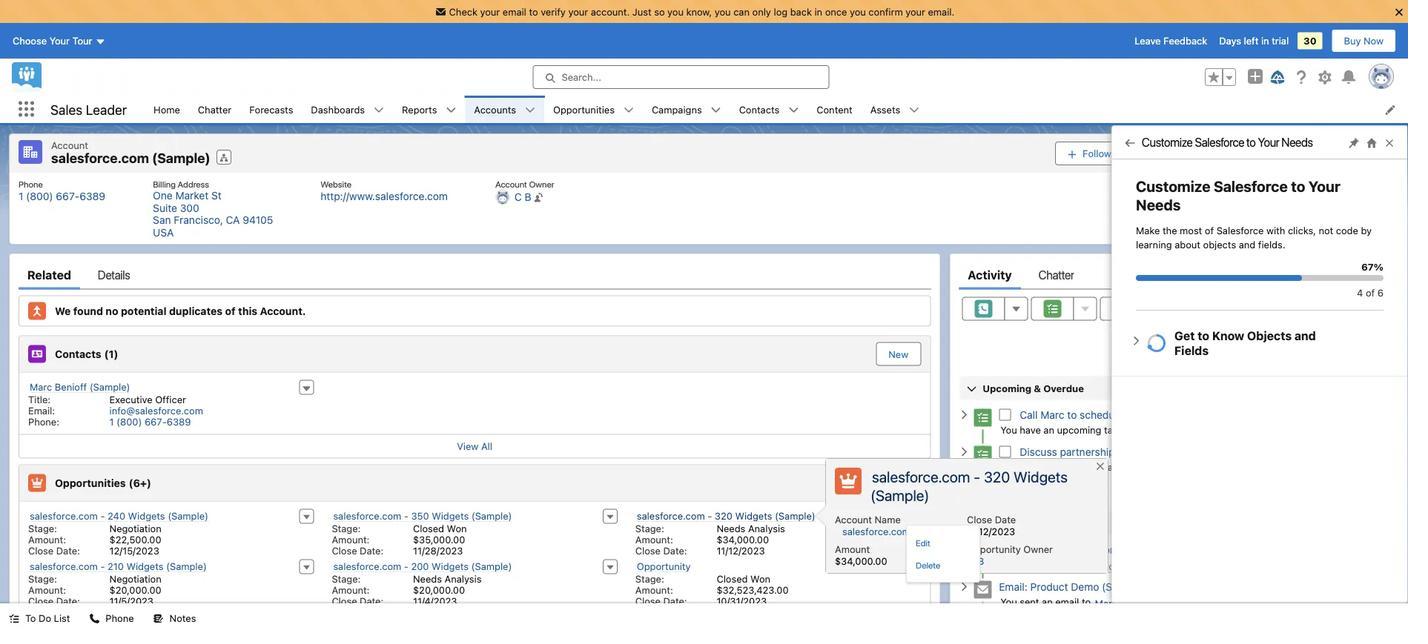Task type: describe. For each thing, give the bounding box(es) containing it.
text default image inside campaigns list item
[[711, 105, 721, 115]]

phone for phone
[[106, 613, 134, 624]]

text default image inside assets 'list item'
[[910, 105, 920, 115]]

1 horizontal spatial your
[[1258, 135, 1280, 149]]

salesforce.com - 210 widgets (sample)
[[30, 561, 207, 572]]

needs inside salesforce.com - 320 widgets (sample) element
[[717, 523, 746, 534]]

dashboards list item
[[302, 96, 393, 123]]

edit
[[1283, 148, 1301, 159]]

campaigns list item
[[643, 96, 730, 123]]

contacts for contacts
[[739, 104, 780, 115]]

closed won amount: for $32,523,423.00
[[636, 574, 771, 596]]

assets link
[[862, 96, 910, 123]]

chatter inside tab list
[[1039, 268, 1075, 282]]

date: for 11/5/2023
[[56, 596, 80, 607]]

most
[[1180, 225, 1203, 236]]

to left "verify"
[[529, 6, 538, 17]]

6389 inside 'marc benioff (sample)' element
[[167, 416, 191, 428]]

info@salesforce.com link
[[109, 405, 203, 416]]

1 horizontal spatial salesforce.com - 320 widgets (sample) link
[[871, 468, 1068, 504]]

filters: all time • all activities • all types
[[1179, 328, 1357, 339]]

(1)
[[104, 348, 118, 360]]

salesforce.com - 350 widgets (sample)
[[333, 511, 512, 522]]

2 you from the left
[[715, 6, 731, 17]]

objects
[[1204, 239, 1237, 250]]

667- inside 'marc benioff (sample)' element
[[145, 416, 167, 428]]

0 horizontal spatial b
[[525, 191, 532, 203]]

0 vertical spatial marc benioff (sample) link
[[30, 382, 130, 393]]

(sample) inside 'element'
[[166, 561, 207, 572]]

text default image inside reports list item
[[446, 105, 456, 115]]

accounts
[[474, 104, 516, 115]]

salesforce.com up $35,000.00 close date:
[[333, 511, 401, 522]]

upcoming for partnership
[[1057, 462, 1102, 473]]

activity link
[[968, 260, 1012, 290]]

search...
[[562, 72, 602, 83]]

opportunities image
[[28, 474, 46, 492]]

ca
[[226, 214, 240, 226]]

1 vertical spatial 1 (800) 667-6389 link
[[109, 416, 191, 428]]

progress bar image
[[1136, 275, 1302, 281]]

salesforce.com - 210 widgets (sample) link
[[30, 561, 207, 573]]

email inside email: product demo (sample) you sent an email to marc benioff (sample)
[[1056, 597, 1079, 608]]

have for call
[[1020, 425, 1041, 436]]

with for discuss partnership opportunities (sample)
[[1126, 462, 1145, 473]]

view for view all
[[457, 441, 479, 452]]

get to know objects and fields button
[[1175, 329, 1346, 358]]

6389 inside phone 1 (800) 667-6389
[[80, 190, 105, 202]]

salesforce.com inside salesforce.com - 320 widgets (sample)
[[872, 468, 971, 486]]

text default image inside accounts list item
[[525, 105, 536, 115]]

account name salesforce.com (sample)
[[835, 514, 954, 537]]

(sample) inside account name salesforce.com (sample)
[[913, 526, 954, 537]]

accounts list item
[[465, 96, 544, 123]]

new button for contacts (1)
[[876, 342, 921, 366]]

marc inside related tab panel
[[30, 382, 52, 393]]

and inside make the most of salesforce with clicks, not code by learning about objects and fields.
[[1239, 239, 1256, 250]]

2 vertical spatial marc benioff (sample) link
[[1095, 598, 1196, 610]]

amount: for opportunity
[[636, 585, 673, 596]]

your inside choose your tour dropdown button
[[49, 35, 70, 46]]

- for 11/28/2023
[[404, 511, 409, 522]]

240
[[108, 511, 125, 522]]

owner for opportunity owner c b
[[1024, 544, 1053, 555]]

executive
[[109, 394, 153, 405]]

view account hierarchy button
[[1139, 141, 1272, 165]]

$20,000.00 close date: for 11/5/2023
[[28, 585, 161, 607]]

task for to
[[1104, 425, 1123, 436]]

tab list containing related
[[19, 260, 931, 290]]

time
[[1225, 328, 1245, 339]]

chatter link for "activity" link
[[1039, 260, 1075, 290]]

$34,000.00 inside close date 11/12/2023 amount $34,000.00
[[835, 556, 888, 567]]

2 horizontal spatial •
[[1311, 328, 1316, 339]]

opportunity element
[[627, 558, 930, 609]]

negotiation amount: for $20,000.00
[[28, 574, 162, 596]]

1 horizontal spatial salesforce.com - 320 widgets (sample)
[[871, 468, 1068, 504]]

related tab panel
[[19, 290, 931, 633]]

analysis for $20,000.00
[[445, 574, 482, 585]]

tab list containing activity
[[959, 260, 1390, 290]]

found
[[73, 305, 103, 317]]

to do list
[[25, 613, 70, 624]]

11/28/2023
[[413, 546, 463, 557]]

1 vertical spatial salesforce
[[1214, 178, 1288, 195]]

opportunity for opportunity
[[637, 561, 691, 572]]

view account hierarchy
[[1152, 148, 1259, 159]]

widgets for 11/28/2023
[[432, 511, 469, 522]]

amount: for salesforce.com - 320 widgets (sample)
[[636, 534, 673, 546]]

list containing one market st
[[10, 172, 1399, 244]]

website
[[321, 179, 352, 189]]

to left edit button
[[1247, 135, 1256, 149]]

contacts (1)
[[55, 348, 118, 360]]

phone 1 (800) 667-6389
[[19, 179, 105, 202]]

details
[[98, 268, 130, 282]]

benioff inside email: product demo (sample) you sent an email to marc benioff (sample)
[[1120, 598, 1153, 609]]

salesforce.com down opportunities icon
[[30, 511, 98, 522]]

so
[[654, 6, 665, 17]]

delete
[[1325, 148, 1354, 159]]

1 vertical spatial c b link
[[969, 556, 984, 567]]

confirm
[[869, 6, 903, 17]]

$22,500.00 close date:
[[28, 534, 161, 557]]

1 horizontal spatial •
[[1248, 328, 1252, 339]]

follow
[[1027, 544, 1055, 556]]

salesforce inside make the most of salesforce with clicks, not code by learning about objects and fields.
[[1217, 225, 1264, 236]]

closed won amount: for $35,000.00
[[332, 523, 467, 546]]

phone for phone 1 (800) 667-6389
[[19, 179, 43, 189]]

sales leader
[[50, 101, 127, 117]]

task for opportunities
[[1104, 462, 1123, 473]]

with inside make the most of salesforce with clicks, not code by learning about objects and fields.
[[1267, 225, 1286, 236]]

salesforce.com inside account name salesforce.com (sample)
[[843, 526, 911, 537]]

667- inside phone 1 (800) 667-6389
[[56, 190, 80, 202]]

$34,000.00 close date:
[[636, 534, 769, 557]]

widgets for 11/5/2023
[[126, 561, 164, 572]]

reports link
[[393, 96, 446, 123]]

market
[[175, 190, 209, 202]]

320 inside salesforce.com - 320 widgets (sample) element
[[715, 511, 733, 522]]

notes button
[[144, 604, 205, 633]]

1 (800) 667-6389
[[109, 416, 191, 428]]

amount
[[835, 544, 870, 555]]

text default image left call in the bottom right of the page
[[959, 410, 970, 420]]

email: product demo (sample) link
[[999, 581, 1146, 593]]

customer
[[1117, 544, 1162, 556]]

progress bar progress bar
[[1136, 275, 1384, 281]]

closed for $35,000.00
[[413, 523, 444, 534]]

opportunities for opportunities (6+)
[[55, 477, 126, 489]]

0 horizontal spatial 1 (800) 667-6389 link
[[19, 190, 105, 202]]

0 vertical spatial email
[[503, 6, 527, 17]]

salesforce.com down $35,000.00 close date:
[[333, 561, 401, 572]]

c inside opportunity owner c b
[[969, 556, 976, 567]]

of inside related tab panel
[[225, 305, 236, 317]]

marc benioff (sample)
[[30, 382, 130, 393]]

1 vertical spatial customize
[[1136, 178, 1211, 195]]

salesforce.com up $34,000.00 close date:
[[637, 511, 705, 522]]

related link
[[27, 260, 71, 290]]

11/4/2023
[[413, 596, 457, 607]]

salesforce.com - 350 widgets (sample) element
[[323, 508, 627, 558]]

officer
[[155, 394, 186, 405]]

you inside email: product demo (sample) you sent an email to marc benioff (sample)
[[1001, 597, 1017, 608]]

days
[[1220, 35, 1242, 46]]

30
[[1304, 35, 1317, 46]]

0 vertical spatial in
[[815, 6, 823, 17]]

call
[[1020, 409, 1038, 421]]

close for salesforce.com - 240 widgets (sample)
[[28, 546, 53, 557]]

$20,000.00 for 11/4/2023
[[413, 585, 465, 596]]

upcoming & overdue button
[[960, 376, 1389, 400]]

needs up make
[[1136, 196, 1181, 214]]

$35,000.00 close date:
[[332, 534, 465, 557]]

email: inside email: product demo (sample) you sent an email to marc benioff (sample)
[[999, 581, 1028, 593]]

october  •  2023 button
[[960, 511, 1389, 535]]

days left in trial
[[1220, 35, 1289, 46]]

now
[[1364, 35, 1384, 46]]

opportunities for opportunities
[[553, 104, 615, 115]]

verify
[[541, 6, 566, 17]]

negotiation for 210
[[109, 574, 162, 585]]

1 vertical spatial marc benioff (sample) link
[[1092, 561, 1192, 573]]

left
[[1244, 35, 1259, 46]]

title:
[[28, 394, 51, 405]]

salesforce.com - 350 widgets (sample) link
[[333, 511, 512, 523]]

won for 10/31/2023
[[751, 574, 771, 585]]

send follow up email for customer conference (sample) link
[[999, 544, 1265, 556]]

follow button
[[1056, 141, 1124, 165]]

salesforce.com - 240 widgets (sample) element
[[19, 508, 323, 558]]

2023
[[1032, 518, 1057, 529]]

3 you from the left
[[850, 6, 866, 17]]

suite
[[153, 202, 177, 214]]

types
[[1332, 328, 1357, 339]]

view all
[[457, 441, 493, 452]]

3 your from the left
[[906, 6, 926, 17]]

salesforce.com - 240 widgets (sample)
[[30, 511, 208, 522]]

date: for 11/28/2023
[[360, 546, 384, 557]]

benioff inside related tab panel
[[55, 382, 87, 393]]

• inside dropdown button
[[1025, 518, 1029, 529]]

salesforce.com - 320 widgets (sample) element
[[627, 508, 930, 558]]

(6+)
[[129, 477, 151, 489]]

0 horizontal spatial c b link
[[515, 191, 532, 204]]

account inside button
[[1176, 148, 1213, 159]]

upcoming
[[983, 383, 1032, 394]]

(800) inside phone 1 (800) 667-6389
[[26, 190, 53, 202]]

needs left delete
[[1282, 135, 1313, 149]]

- for 12/15/2023
[[100, 511, 105, 522]]

stage: for salesforce.com - 320 widgets (sample)
[[636, 523, 664, 534]]

search... button
[[533, 65, 830, 89]]

sent
[[1020, 597, 1040, 608]]

just
[[633, 6, 652, 17]]

widgets inside salesforce.com - 320 widgets (sample)
[[1014, 468, 1068, 486]]

date: for 11/12/2023
[[664, 546, 687, 557]]

an inside email: product demo (sample) you sent an email to marc benioff (sample)
[[1042, 597, 1053, 608]]

owner for account owner
[[529, 179, 555, 189]]

salesforce.com - 200 widgets (sample) element
[[323, 558, 627, 609]]

st
[[211, 190, 222, 202]]

fields
[[1175, 344, 1209, 358]]

$32,523,423.00 close date:
[[636, 585, 789, 607]]

opportunity image
[[835, 468, 862, 495]]

you for call marc to schedule demo (sample)
[[1001, 425, 1017, 436]]

partnership
[[1060, 446, 1115, 458]]

trial
[[1272, 35, 1289, 46]]

discuss partnership opportunities (sample)
[[1020, 446, 1228, 458]]

salesforce.com - 320 widgets (sample) link inside related tab panel
[[637, 511, 816, 523]]

67% status
[[1136, 252, 1384, 298]]

hierarchy
[[1216, 148, 1259, 159]]

campaigns link
[[643, 96, 711, 123]]

(sample) inside salesforce.com - 320 widgets (sample)
[[871, 487, 930, 504]]

the
[[1163, 225, 1178, 236]]

leader
[[86, 101, 127, 117]]

no
[[106, 305, 118, 317]]

view all link
[[19, 434, 930, 458]]



Task type: vqa. For each thing, say whether or not it's contained in the screenshot.
text default icon corresponding to Contacts
no



Task type: locate. For each thing, give the bounding box(es) containing it.
(800) inside 'marc benioff (sample)' element
[[117, 416, 142, 428]]

salesforce.com (sample)
[[51, 150, 211, 166]]

6389 down 'salesforce.com (sample)'
[[80, 190, 105, 202]]

- inside salesforce.com - 320 widgets (sample) element
[[708, 511, 712, 522]]

amount:
[[28, 534, 66, 546], [332, 534, 370, 546], [636, 534, 673, 546], [28, 585, 66, 596], [332, 585, 370, 596], [636, 585, 673, 596]]

october
[[983, 518, 1022, 529]]

1 horizontal spatial contacts
[[739, 104, 780, 115]]

in right back
[[815, 6, 823, 17]]

1 vertical spatial c
[[969, 556, 976, 567]]

upcoming
[[1057, 425, 1102, 436], [1057, 462, 1102, 473]]

0 vertical spatial b
[[525, 191, 532, 203]]

667-
[[56, 190, 80, 202], [145, 416, 167, 428]]

stage: inside salesforce.com - 240 widgets (sample) element
[[28, 523, 57, 534]]

view inside button
[[1152, 148, 1173, 159]]

tour
[[72, 35, 92, 46]]

text default image inside contacts list item
[[789, 105, 799, 115]]

analysis inside salesforce.com - 320 widgets (sample) element
[[748, 523, 785, 534]]

salesforce.com (sample) link
[[843, 526, 954, 537]]

2 tab list from the left
[[959, 260, 1390, 290]]

leave
[[1135, 35, 1161, 46]]

once
[[825, 6, 847, 17]]

c b
[[515, 191, 532, 203]]

list containing home
[[145, 96, 1409, 123]]

benioff down contacts (1) at the left bottom of page
[[55, 382, 87, 393]]

close inside close date 11/12/2023 amount $34,000.00
[[967, 514, 993, 525]]

analysis for $34,000.00
[[748, 523, 785, 534]]

1 horizontal spatial 6389
[[167, 416, 191, 428]]

you have an upcoming task with for partnership
[[1001, 462, 1147, 473]]

demo
[[1126, 409, 1153, 421]]

list
[[145, 96, 1409, 123], [10, 172, 1399, 244]]

date:
[[56, 546, 80, 557], [360, 546, 384, 557], [664, 546, 687, 557], [56, 596, 80, 607], [360, 596, 384, 607], [664, 596, 687, 607]]

closed won amount: inside opportunity element
[[636, 574, 771, 596]]

opportunities (6+)
[[55, 477, 151, 489]]

date: for 11/4/2023
[[360, 596, 384, 607]]

1 vertical spatial salesforce.com - 320 widgets (sample)
[[637, 511, 816, 522]]

do
[[39, 613, 51, 624]]

320
[[984, 468, 1010, 486], [715, 511, 733, 522]]

your left the tour
[[49, 35, 70, 46]]

$34,000.00 down amount
[[835, 556, 888, 567]]

stage: for salesforce.com - 200 widgets (sample)
[[332, 574, 361, 585]]

to
[[529, 6, 538, 17], [1247, 135, 1256, 149], [1292, 178, 1306, 195], [1198, 329, 1210, 343], [1068, 409, 1077, 421], [1082, 597, 1091, 608]]

email right up
[[1073, 544, 1098, 556]]

amount: for salesforce.com - 200 widgets (sample)
[[332, 585, 370, 596]]

dashboards
[[311, 104, 365, 115]]

you right so at the left top of the page
[[668, 6, 684, 17]]

stage: for salesforce.com - 350 widgets (sample)
[[332, 523, 361, 534]]

1 you from the top
[[1001, 425, 1017, 436]]

discuss
[[1020, 446, 1057, 458]]

opportunities down search...
[[553, 104, 615, 115]]

have down discuss
[[1020, 462, 1041, 473]]

1 your from the left
[[480, 6, 500, 17]]

1 horizontal spatial email:
[[999, 581, 1028, 593]]

chatter right the home on the left top of the page
[[198, 104, 232, 115]]

- for 11/12/2023
[[708, 511, 712, 522]]

date: inside $22,500.00 close date:
[[56, 546, 80, 557]]

new button for opportunities (6+)
[[876, 471, 921, 495]]

close inside $34,000.00 close date:
[[636, 546, 661, 557]]

closed won amount:
[[332, 523, 467, 546], [636, 574, 771, 596]]

stage: for salesforce.com - 210 widgets (sample)
[[28, 574, 57, 585]]

task image left send
[[974, 544, 992, 562]]

amount: inside the salesforce.com - 350 widgets (sample) element
[[332, 534, 370, 546]]

an for partnership
[[1044, 462, 1055, 473]]

0 horizontal spatial (800)
[[26, 190, 53, 202]]

2 you have an upcoming task with from the top
[[1001, 462, 1147, 473]]

contacts
[[739, 104, 780, 115], [55, 348, 101, 360]]

buy now button
[[1332, 29, 1397, 53]]

1 vertical spatial you
[[1001, 462, 1017, 473]]

- inside salesforce.com - 210 widgets (sample) link
[[100, 561, 105, 572]]

2 vertical spatial salesforce
[[1217, 225, 1264, 236]]

1 inside 'marc benioff (sample)' element
[[109, 416, 114, 428]]

0 vertical spatial task
[[1104, 425, 1123, 436]]

to do list button
[[0, 604, 79, 633]]

1 vertical spatial needs analysis amount:
[[332, 574, 482, 596]]

you right once
[[850, 6, 866, 17]]

check your email to verify your account. just so you know, you can only log back in once you confirm your email.
[[449, 6, 955, 17]]

widgets down discuss
[[1014, 468, 1068, 486]]

can
[[734, 6, 750, 17]]

filters:
[[1179, 328, 1209, 339]]

date: inside $32,523,423.00 close date:
[[664, 596, 687, 607]]

won up 11/28/2023
[[447, 523, 467, 534]]

with up fields.
[[1267, 225, 1286, 236]]

1 tab list from the left
[[19, 260, 931, 290]]

(800)
[[26, 190, 53, 202], [117, 416, 142, 428]]

you have an upcoming task with for marc
[[1001, 425, 1147, 436]]

account down 'sales'
[[51, 139, 88, 151]]

widgets inside 'element'
[[126, 561, 164, 572]]

1 vertical spatial chatter
[[1039, 268, 1075, 282]]

210
[[108, 561, 124, 572]]

closed down salesforce.com - 350 widgets (sample) link
[[413, 523, 444, 534]]

1 new from the top
[[889, 349, 909, 360]]

1 vertical spatial won
[[751, 574, 771, 585]]

account up amount
[[835, 514, 872, 525]]

contacts image
[[28, 345, 46, 363]]

have down call in the bottom right of the page
[[1020, 425, 1041, 436]]

to inside get to know objects and fields
[[1198, 329, 1210, 343]]

negotiation inside salesforce.com - 210 widgets (sample) 'element'
[[109, 574, 162, 585]]

0 horizontal spatial your
[[49, 35, 70, 46]]

activities
[[1269, 328, 1309, 339]]

1 you have an upcoming task with from the top
[[1001, 425, 1147, 436]]

widgets for 12/15/2023
[[128, 511, 165, 522]]

0 vertical spatial of
[[1205, 225, 1214, 236]]

2 negotiation amount: from the top
[[28, 574, 162, 596]]

account inside account name salesforce.com (sample)
[[835, 514, 872, 525]]

c b link up email image
[[969, 556, 984, 567]]

opportunity owner c b
[[967, 544, 1053, 567]]

close inside salesforce.com - 210 widgets (sample) 'element'
[[28, 596, 53, 607]]

0 horizontal spatial opportunity
[[637, 561, 691, 572]]

stage: inside opportunity element
[[636, 574, 664, 585]]

1 horizontal spatial analysis
[[748, 523, 785, 534]]

0 horizontal spatial c
[[515, 191, 522, 203]]

potential
[[121, 305, 167, 317]]

0 horizontal spatial contacts
[[55, 348, 101, 360]]

email:
[[28, 405, 55, 416], [999, 581, 1028, 593]]

make
[[1136, 225, 1160, 236]]

negotiation amount: for $22,500.00
[[28, 523, 162, 546]]

to right get
[[1198, 329, 1210, 343]]

320 inside salesforce.com - 320 widgets (sample)
[[984, 468, 1010, 486]]

0 vertical spatial negotiation
[[109, 523, 162, 534]]

send follow up email for customer conference (sample) marc benioff (sample)
[[999, 544, 1265, 572]]

1 negotiation from the top
[[109, 523, 162, 534]]

1 task from the top
[[1104, 425, 1123, 436]]

stage: for opportunity
[[636, 574, 664, 585]]

we
[[55, 305, 71, 317]]

2 new button from the top
[[876, 471, 921, 495]]

0 vertical spatial phone
[[19, 179, 43, 189]]

fields.
[[1259, 239, 1286, 250]]

3 task image from the top
[[974, 544, 992, 562]]

0 vertical spatial an
[[1044, 425, 1055, 436]]

salesforce.com - 320 widgets (sample) link
[[871, 468, 1068, 504], [637, 511, 816, 523]]

$20,000.00 inside salesforce.com - 200 widgets (sample) element
[[413, 585, 465, 596]]

0 horizontal spatial analysis
[[445, 574, 482, 585]]

needs analysis amount:
[[636, 523, 785, 546], [332, 574, 482, 596]]

stage: for salesforce.com - 240 widgets (sample)
[[28, 523, 57, 534]]

close for salesforce.com - 350 widgets (sample)
[[332, 546, 357, 557]]

667- down officer
[[145, 416, 167, 428]]

0 vertical spatial chatter link
[[189, 96, 240, 123]]

benioff
[[55, 382, 87, 393], [1117, 561, 1149, 572], [1120, 598, 1153, 609]]

account left hierarchy
[[1176, 148, 1213, 159]]

marc benioff (sample) element
[[19, 379, 323, 429]]

all
[[1212, 328, 1223, 339], [1255, 328, 1266, 339], [1319, 328, 1330, 339], [481, 441, 493, 452]]

1 horizontal spatial you
[[715, 6, 731, 17]]

widgets for 11/12/2023
[[735, 511, 772, 522]]

$32,523,423.00
[[717, 585, 789, 596]]

0 vertical spatial list
[[145, 96, 1409, 123]]

sales
[[50, 101, 83, 117]]

october  •  2023
[[983, 518, 1057, 529]]

and
[[1239, 239, 1256, 250], [1295, 329, 1316, 343]]

group
[[1205, 68, 1236, 86]]

11/12/2023 inside close date 11/12/2023 amount $34,000.00
[[967, 526, 1016, 537]]

negotiation amount: inside salesforce.com - 210 widgets (sample) 'element'
[[28, 574, 162, 596]]

salesforce.com down leader
[[51, 150, 149, 166]]

contacts list item
[[730, 96, 808, 123]]

close for salesforce.com - 210 widgets (sample)
[[28, 596, 53, 607]]

0 horizontal spatial opportunities
[[55, 477, 126, 489]]

amount: inside salesforce.com - 200 widgets (sample) element
[[332, 585, 370, 596]]

salesforce.com - 240 widgets (sample) link
[[30, 511, 208, 523]]

$20,000.00
[[109, 585, 161, 596], [413, 585, 465, 596]]

closed for $32,523,423.00
[[717, 574, 748, 585]]

opportunities inside "list item"
[[553, 104, 615, 115]]

date: down salesforce.com - 200 widgets (sample) link
[[360, 596, 384, 607]]

1 horizontal spatial chatter
[[1039, 268, 1075, 282]]

1 $20,000.00 from the left
[[109, 585, 161, 596]]

conference
[[1165, 544, 1219, 556]]

close inside $22,500.00 close date:
[[28, 546, 53, 557]]

1 horizontal spatial your
[[569, 6, 588, 17]]

make the most of salesforce with clicks, not code by learning about objects and fields.
[[1136, 225, 1372, 250]]

your left email.
[[906, 6, 926, 17]]

progress bar
[[1148, 335, 1166, 352]]

c b link down account owner
[[515, 191, 532, 204]]

new
[[889, 349, 909, 360], [889, 478, 909, 489]]

1 horizontal spatial tab list
[[959, 260, 1390, 290]]

salesforce.com inside 'element'
[[30, 561, 98, 572]]

1 $20,000.00 close date: from the left
[[28, 585, 161, 607]]

address
[[178, 179, 209, 189]]

you left sent
[[1001, 597, 1017, 608]]

contacts inside list item
[[739, 104, 780, 115]]

marc down for in the bottom of the page
[[1092, 561, 1114, 572]]

2 vertical spatial an
[[1042, 597, 1053, 608]]

contacts inside related tab panel
[[55, 348, 101, 360]]

0 horizontal spatial phone
[[19, 179, 43, 189]]

closed won amount: down 350 on the bottom left
[[332, 523, 467, 546]]

phone inside phone 1 (800) 667-6389
[[19, 179, 43, 189]]

marc down demo
[[1095, 598, 1118, 609]]

widgets down 12/15/2023
[[126, 561, 164, 572]]

0 horizontal spatial view
[[457, 441, 479, 452]]

94105
[[243, 214, 273, 226]]

amount: inside salesforce.com - 210 widgets (sample) 'element'
[[28, 585, 66, 596]]

owner up c b
[[529, 179, 555, 189]]

1 vertical spatial of
[[225, 305, 236, 317]]

account for account
[[51, 139, 88, 151]]

widgets up $34,000.00 close date:
[[735, 511, 772, 522]]

1 vertical spatial 667-
[[145, 416, 167, 428]]

1 horizontal spatial closed
[[717, 574, 748, 585]]

closed won amount: down $34,000.00 close date:
[[636, 574, 771, 596]]

new for (6+)
[[889, 478, 909, 489]]

1 horizontal spatial won
[[751, 574, 771, 585]]

text default image inside opportunities "list item"
[[624, 105, 634, 115]]

- for 11/4/2023
[[404, 561, 409, 572]]

0 horizontal spatial closed won amount:
[[332, 523, 467, 546]]

negotiation amount: down 240
[[28, 523, 162, 546]]

1 vertical spatial have
[[1020, 462, 1041, 473]]

owner left up
[[1024, 544, 1053, 555]]

2 $20,000.00 close date: from the left
[[332, 585, 465, 607]]

assets list item
[[862, 96, 929, 123]]

salesforce.com down 'name'
[[843, 526, 911, 537]]

edit button
[[1271, 141, 1313, 165]]

in right 'left'
[[1262, 35, 1270, 46]]

marc benioff (sample) link down send follow up email for customer conference (sample) marc benioff (sample)
[[1095, 598, 1196, 610]]

0 horizontal spatial 1
[[19, 190, 23, 202]]

you for discuss partnership opportunities (sample)
[[1001, 462, 1017, 473]]

$34,000.00 inside $34,000.00 close date:
[[717, 534, 769, 546]]

email image
[[974, 581, 992, 599]]

needs analysis amount: inside salesforce.com - 200 widgets (sample) element
[[332, 574, 482, 596]]

you left can
[[715, 6, 731, 17]]

0 vertical spatial view
[[1152, 148, 1173, 159]]

11/12/2023 down date
[[967, 526, 1016, 537]]

c up email image
[[969, 556, 976, 567]]

close for opportunity
[[636, 596, 661, 607]]

1 vertical spatial chatter link
[[1039, 260, 1075, 290]]

0 horizontal spatial chatter link
[[189, 96, 240, 123]]

-
[[974, 468, 981, 486], [100, 511, 105, 522], [404, 511, 409, 522], [708, 511, 712, 522], [100, 561, 105, 572], [404, 561, 409, 572]]

analysis inside salesforce.com - 200 widgets (sample) element
[[445, 574, 482, 585]]

salesforce.com - 320 widgets (sample) link up $34,000.00 close date:
[[637, 511, 816, 523]]

new for (1)
[[889, 349, 909, 360]]

1 horizontal spatial 11/12/2023
[[967, 526, 1016, 537]]

close for salesforce.com - 200 widgets (sample)
[[332, 596, 357, 607]]

your down delete
[[1309, 178, 1341, 195]]

chatter link for home link
[[189, 96, 240, 123]]

- inside salesforce.com - 200 widgets (sample) link
[[404, 561, 409, 572]]

closed inside the salesforce.com - 350 widgets (sample) element
[[413, 523, 444, 534]]

campaigns
[[652, 104, 702, 115]]

get to know objects and fields
[[1175, 329, 1316, 358]]

contacts right campaigns list item
[[739, 104, 780, 115]]

1 new button from the top
[[876, 342, 921, 366]]

1 vertical spatial list
[[10, 172, 1399, 244]]

$20,000.00 for 11/5/2023
[[109, 585, 161, 596]]

negotiation for 240
[[109, 523, 162, 534]]

date: inside $35,000.00 close date:
[[360, 546, 384, 557]]

1 vertical spatial customize salesforce to your needs
[[1136, 178, 1341, 214]]

2 task image from the top
[[974, 446, 992, 464]]

1 inside phone 1 (800) 667-6389
[[19, 190, 23, 202]]

0 horizontal spatial $20,000.00
[[109, 585, 161, 596]]

2 negotiation from the top
[[109, 574, 162, 585]]

negotiation down salesforce.com - 210 widgets (sample) link
[[109, 574, 162, 585]]

of left this
[[225, 305, 236, 317]]

text default image inside notes button
[[153, 614, 164, 624]]

date: up list
[[56, 596, 80, 607]]

1 horizontal spatial (800)
[[117, 416, 142, 428]]

task
[[1104, 425, 1123, 436], [1104, 462, 1123, 473]]

1 horizontal spatial phone
[[106, 613, 134, 624]]

1 horizontal spatial $20,000.00 close date:
[[332, 585, 465, 607]]

date: for 12/15/2023
[[56, 546, 80, 557]]

0 vertical spatial with
[[1267, 225, 1286, 236]]

salesforce.com - 210 widgets (sample) element
[[19, 558, 323, 609]]

date
[[995, 514, 1016, 525]]

opportunity inside opportunity owner c b
[[967, 544, 1021, 555]]

an for marc
[[1044, 425, 1055, 436]]

1 have from the top
[[1020, 425, 1041, 436]]

opportunities
[[553, 104, 615, 115], [55, 477, 126, 489]]

email: up sent
[[999, 581, 1028, 593]]

salesforce.com - 200 widgets (sample) link
[[333, 561, 512, 573]]

0 horizontal spatial tab list
[[19, 260, 931, 290]]

won for 11/28/2023
[[447, 523, 467, 534]]

0 vertical spatial c b link
[[515, 191, 532, 204]]

reports list item
[[393, 96, 465, 123]]

executive officer email:
[[28, 394, 186, 416]]

widgets
[[1014, 468, 1068, 486], [128, 511, 165, 522], [432, 511, 469, 522], [735, 511, 772, 522], [126, 561, 164, 572], [432, 561, 469, 572]]

opportunity down october
[[967, 544, 1021, 555]]

activity
[[968, 268, 1012, 282]]

2 you from the top
[[1001, 462, 1017, 473]]

marc benioff (sample) link down customer
[[1092, 561, 1192, 573]]

$20,000.00 close date: down 200
[[332, 585, 465, 607]]

date: down "opportunity" link
[[664, 596, 687, 607]]

salesforce.com down $22,500.00 close date:
[[30, 561, 98, 572]]

text default image inside the to do list button
[[9, 614, 19, 624]]

b inside opportunity owner c b
[[978, 556, 984, 567]]

task image for call marc to schedule demo (sample)
[[974, 409, 992, 427]]

0 vertical spatial contacts
[[739, 104, 780, 115]]

closed won amount: inside the salesforce.com - 350 widgets (sample) element
[[332, 523, 467, 546]]

opportunity inside related tab panel
[[637, 561, 691, 572]]

2 your from the left
[[569, 6, 588, 17]]

owner inside opportunity owner c b
[[1024, 544, 1053, 555]]

close for salesforce.com - 320 widgets (sample)
[[636, 546, 661, 557]]

stage: inside salesforce.com - 210 widgets (sample) 'element'
[[28, 574, 57, 585]]

needs analysis amount: for $34,000.00
[[636, 523, 785, 546]]

opportunities list item
[[544, 96, 643, 123]]

0 vertical spatial customize salesforce to your needs
[[1142, 135, 1313, 149]]

with down discuss partnership opportunities (sample) link
[[1126, 462, 1145, 473]]

1 vertical spatial an
[[1044, 462, 1055, 473]]

won inside opportunity element
[[751, 574, 771, 585]]

0 vertical spatial and
[[1239, 239, 1256, 250]]

assets
[[871, 104, 901, 115]]

task image left discuss
[[974, 446, 992, 464]]

1 horizontal spatial view
[[1152, 148, 1173, 159]]

salesforce.com - 320 widgets (sample) up $34,000.00 close date:
[[637, 511, 816, 522]]

with for call marc to schedule demo (sample)
[[1126, 425, 1145, 436]]

0 horizontal spatial and
[[1239, 239, 1256, 250]]

view for view account hierarchy
[[1152, 148, 1173, 159]]

know
[[1213, 329, 1245, 343]]

salesforce.com - 320 widgets (sample) up date
[[871, 468, 1068, 504]]

needs inside salesforce.com - 200 widgets (sample) element
[[413, 574, 442, 585]]

11/12/2023 inside salesforce.com - 320 widgets (sample) element
[[717, 546, 765, 557]]

widgets for 11/4/2023
[[432, 561, 469, 572]]

text default image
[[446, 105, 456, 115], [525, 105, 536, 115], [711, 105, 721, 115], [910, 105, 920, 115], [959, 447, 970, 457], [959, 582, 970, 592], [9, 614, 19, 624]]

your left edit
[[1258, 135, 1280, 149]]

needs up '$32,523,423.00'
[[717, 523, 746, 534]]

1 vertical spatial $34,000.00
[[835, 556, 888, 567]]

task image
[[974, 409, 992, 427], [974, 446, 992, 464], [974, 544, 992, 562]]

0 horizontal spatial in
[[815, 6, 823, 17]]

- inside salesforce.com - 240 widgets (sample) link
[[100, 511, 105, 522]]

$34,000.00
[[717, 534, 769, 546], [835, 556, 888, 567]]

1 negotiation amount: from the top
[[28, 523, 162, 546]]

2 $20,000.00 from the left
[[413, 585, 465, 596]]

to down 'overdue'
[[1068, 409, 1077, 421]]

0 vertical spatial negotiation amount:
[[28, 523, 162, 546]]

text default image left content link
[[789, 105, 799, 115]]

negotiation
[[109, 523, 162, 534], [109, 574, 162, 585]]

0 vertical spatial salesforce.com - 320 widgets (sample)
[[871, 468, 1068, 504]]

chatter link right the home on the left top of the page
[[189, 96, 240, 123]]

task down discuss partnership opportunities (sample) link
[[1104, 462, 1123, 473]]

2 upcoming from the top
[[1057, 462, 1102, 473]]

0 vertical spatial customize
[[1142, 135, 1193, 149]]

delete button
[[1313, 141, 1367, 165]]

view
[[1152, 148, 1173, 159], [457, 441, 479, 452]]

date: up salesforce.com - 200 widgets (sample)
[[360, 546, 384, 557]]

1 horizontal spatial in
[[1262, 35, 1270, 46]]

• right time
[[1248, 328, 1252, 339]]

closed inside opportunity element
[[717, 574, 748, 585]]

0 vertical spatial opportunity
[[967, 544, 1021, 555]]

1 horizontal spatial closed won amount:
[[636, 574, 771, 596]]

0 horizontal spatial salesforce.com - 320 widgets (sample) link
[[637, 511, 816, 523]]

email: inside executive officer email:
[[28, 405, 55, 416]]

200
[[411, 561, 429, 572]]

amount: for salesforce.com - 350 widgets (sample)
[[332, 534, 370, 546]]

- for 11/5/2023
[[100, 561, 105, 572]]

1 horizontal spatial 667-
[[145, 416, 167, 428]]

1 you from the left
[[668, 6, 684, 17]]

email: product demo (sample) you sent an email to marc benioff (sample)
[[999, 581, 1196, 609]]

text default image inside dashboards list item
[[374, 105, 384, 115]]

with down demo
[[1126, 425, 1145, 436]]

analysis up 11/4/2023
[[445, 574, 482, 585]]

date: inside salesforce.com - 210 widgets (sample) 'element'
[[56, 596, 80, 607]]

1 vertical spatial 6389
[[167, 416, 191, 428]]

content
[[817, 104, 853, 115]]

0 vertical spatial c
[[515, 191, 522, 203]]

- inside salesforce.com - 350 widgets (sample) link
[[404, 511, 409, 522]]

text default image inside the phone button
[[89, 614, 100, 624]]

1 vertical spatial b
[[978, 556, 984, 567]]

1 horizontal spatial needs analysis amount:
[[636, 523, 785, 546]]

1 vertical spatial view
[[457, 441, 479, 452]]

0 vertical spatial your
[[49, 35, 70, 46]]

close inside $32,523,423.00 close date:
[[636, 596, 661, 607]]

all inside related tab panel
[[481, 441, 493, 452]]

your right "verify"
[[569, 6, 588, 17]]

email: down marc benioff (sample)
[[28, 405, 55, 416]]

choose your tour
[[13, 35, 92, 46]]

1 vertical spatial you have an upcoming task with
[[1001, 462, 1147, 473]]

upcoming down partnership
[[1057, 462, 1102, 473]]

1 vertical spatial opportunities
[[55, 477, 126, 489]]

to down edit
[[1292, 178, 1306, 195]]

email.
[[928, 6, 955, 17]]

needs analysis amount: up "opportunity" link
[[636, 523, 785, 546]]

3 you from the top
[[1001, 597, 1017, 608]]

$20,000.00 down salesforce.com - 200 widgets (sample) link
[[413, 585, 465, 596]]

6389 down officer
[[167, 416, 191, 428]]

320 up date
[[984, 468, 1010, 486]]

amount: inside salesforce.com - 240 widgets (sample) element
[[28, 534, 66, 546]]

text default image right list
[[89, 614, 100, 624]]

marc right call in the bottom right of the page
[[1041, 409, 1065, 421]]

text default image left reports at the left top of page
[[374, 105, 384, 115]]

2 new from the top
[[889, 478, 909, 489]]

1 upcoming from the top
[[1057, 425, 1102, 436]]

0 vertical spatial salesforce
[[1195, 135, 1245, 149]]

negotiation amount: inside salesforce.com - 240 widgets (sample) element
[[28, 523, 162, 546]]

2 vertical spatial task image
[[974, 544, 992, 562]]

1 vertical spatial task
[[1104, 462, 1123, 473]]

marc up title:
[[30, 382, 52, 393]]

1 vertical spatial contacts
[[55, 348, 101, 360]]

c b link
[[515, 191, 532, 204], [969, 556, 984, 567]]

email inside send follow up email for customer conference (sample) marc benioff (sample)
[[1073, 544, 1098, 556]]

1 vertical spatial owner
[[1024, 544, 1053, 555]]

stage: inside salesforce.com - 200 widgets (sample) element
[[332, 574, 361, 585]]

marc inside email: product demo (sample) you sent an email to marc benioff (sample)
[[1095, 598, 1118, 609]]

product
[[1031, 581, 1069, 593]]

opportunities inside related tab panel
[[55, 477, 126, 489]]

you down upcoming
[[1001, 425, 1017, 436]]

benioff inside send follow up email for customer conference (sample) marc benioff (sample)
[[1117, 561, 1149, 572]]

0 horizontal spatial chatter
[[198, 104, 232, 115]]

opportunity down $34,000.00 close date:
[[637, 561, 691, 572]]

$20,000.00 close date: inside salesforce.com - 210 widgets (sample) 'element'
[[28, 585, 161, 607]]

and inside get to know objects and fields
[[1295, 329, 1316, 343]]

1 horizontal spatial owner
[[1024, 544, 1053, 555]]

negotiation amount: down 210
[[28, 574, 162, 596]]

$20,000.00 close date: down 210
[[28, 585, 161, 607]]

and left fields.
[[1239, 239, 1256, 250]]

amount: inside opportunity element
[[636, 585, 673, 596]]

contacts for contacts (1)
[[55, 348, 101, 360]]

needs
[[1282, 135, 1313, 149], [1136, 196, 1181, 214], [717, 523, 746, 534], [413, 574, 442, 585]]

chatter link right activity
[[1039, 260, 1075, 290]]

1 task image from the top
[[974, 409, 992, 427]]

needs analysis amount: inside salesforce.com - 320 widgets (sample) element
[[636, 523, 785, 546]]

marc inside send follow up email for customer conference (sample) marc benioff (sample)
[[1092, 561, 1114, 572]]

account for account name salesforce.com (sample)
[[835, 514, 872, 525]]

$20,000.00 close date: for 11/4/2023
[[332, 585, 465, 607]]

date: for 10/31/2023
[[664, 596, 687, 607]]

needs analysis amount: for $20,000.00
[[332, 574, 482, 596]]

discuss partnership opportunities (sample) link
[[1020, 446, 1228, 458]]

to inside email: product demo (sample) you sent an email to marc benioff (sample)
[[1082, 597, 1091, 608]]

0 vertical spatial chatter
[[198, 104, 232, 115]]

12/15/2023
[[109, 546, 159, 557]]

1 vertical spatial (800)
[[117, 416, 142, 428]]

2 task from the top
[[1104, 462, 1123, 473]]

2 have from the top
[[1020, 462, 1041, 473]]

320 up $34,000.00 close date:
[[715, 511, 733, 522]]

analysis
[[748, 523, 785, 534], [445, 574, 482, 585]]

code
[[1337, 225, 1359, 236]]

close inside $35,000.00 close date:
[[332, 546, 357, 557]]

text default image
[[374, 105, 384, 115], [624, 105, 634, 115], [789, 105, 799, 115], [959, 410, 970, 420], [89, 614, 100, 624], [153, 614, 164, 624]]

of inside make the most of salesforce with clicks, not code by learning about objects and fields.
[[1205, 225, 1214, 236]]

salesforce.com - 320 widgets (sample) inside related tab panel
[[637, 511, 816, 522]]

and right objects
[[1295, 329, 1316, 343]]

upcoming for marc
[[1057, 425, 1102, 436]]

opportunity for opportunity owner c b
[[967, 544, 1021, 555]]

negotiation inside salesforce.com - 240 widgets (sample) element
[[109, 523, 162, 534]]

up
[[1058, 544, 1070, 556]]

1 vertical spatial with
[[1126, 425, 1145, 436]]

2 horizontal spatial your
[[1309, 178, 1341, 195]]

leave feedback
[[1135, 35, 1208, 46]]

0 vertical spatial task image
[[974, 409, 992, 427]]

&
[[1034, 383, 1041, 394]]

account for account owner
[[495, 179, 527, 189]]

task image for discuss partnership opportunities (sample)
[[974, 446, 992, 464]]

1 horizontal spatial opportunity
[[967, 544, 1021, 555]]

have for discuss
[[1020, 462, 1041, 473]]

1 horizontal spatial and
[[1295, 329, 1316, 343]]

0 horizontal spatial •
[[1025, 518, 1029, 529]]

chatter inside list
[[198, 104, 232, 115]]

0 vertical spatial 667-
[[56, 190, 80, 202]]

an down product
[[1042, 597, 1053, 608]]

tab list
[[19, 260, 931, 290], [959, 260, 1390, 290]]

closed
[[413, 523, 444, 534], [717, 574, 748, 585]]

you have an upcoming task with up partnership
[[1001, 425, 1147, 436]]

analysis up opportunity element
[[748, 523, 785, 534]]

text default image left campaigns
[[624, 105, 634, 115]]



